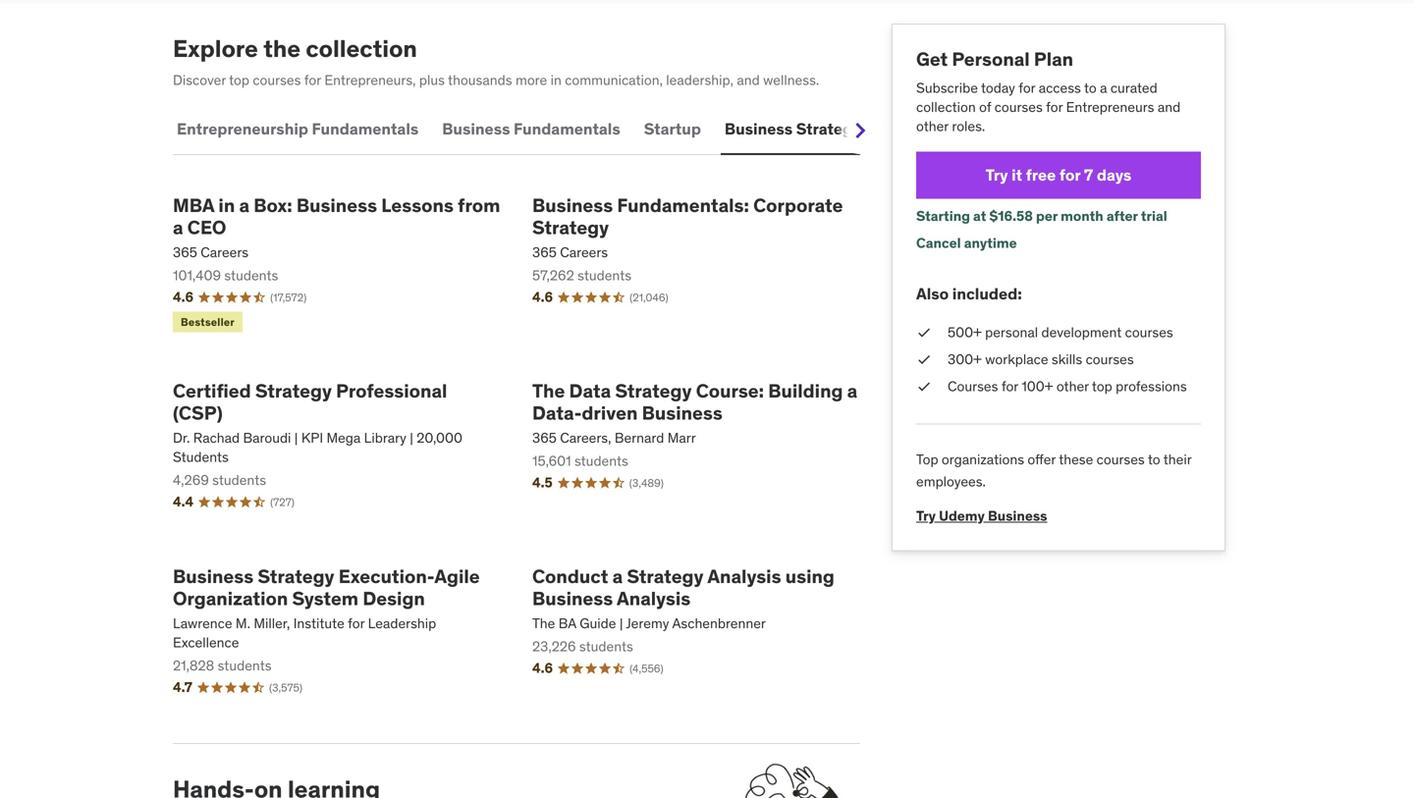 Task type: vqa. For each thing, say whether or not it's contained in the screenshot.


Task type: locate. For each thing, give the bounding box(es) containing it.
fundamentals for business fundamentals
[[514, 119, 620, 139]]

business fundamentals button
[[438, 106, 624, 153]]

analysis
[[707, 564, 781, 588], [617, 587, 691, 610]]

students down m.
[[218, 657, 272, 675]]

leadership,
[[666, 71, 734, 89]]

the
[[263, 34, 301, 63]]

strategy up 57,262
[[532, 216, 609, 239]]

0 horizontal spatial fundamentals
[[312, 119, 419, 139]]

1 vertical spatial other
[[1057, 378, 1089, 395]]

business up marr
[[642, 401, 723, 425]]

1 vertical spatial collection
[[916, 98, 976, 116]]

business strategy execution-agile organization system design link
[[173, 564, 501, 610]]

strategy up institute
[[258, 564, 334, 588]]

for left 7 on the top right of page
[[1059, 165, 1081, 185]]

strategy up bernard
[[615, 379, 692, 402]]

1 horizontal spatial careers
[[560, 243, 608, 261]]

business strategy button
[[721, 106, 865, 153]]

a right building
[[847, 379, 858, 402]]

business inside the data strategy course: building a data-driven business 365 careers, bernard marr 15,601 students
[[642, 401, 723, 425]]

m.
[[236, 615, 250, 632]]

for left 100+
[[1001, 378, 1018, 395]]

business down thousands at the top of the page
[[442, 119, 510, 139]]

building
[[768, 379, 843, 402]]

15,601
[[532, 452, 571, 470]]

in inside explore the collection discover top courses for entrepreneurs, plus thousands more in communication, leadership, and wellness.
[[550, 71, 562, 89]]

365 up 15,601
[[532, 429, 557, 447]]

for right institute
[[348, 615, 365, 632]]

0 vertical spatial collection
[[306, 34, 417, 63]]

personal
[[952, 47, 1030, 71]]

collection down subscribe
[[916, 98, 976, 116]]

4556 reviews element
[[630, 661, 664, 676]]

in right mba
[[218, 193, 235, 217]]

1 horizontal spatial and
[[1158, 98, 1181, 116]]

fundamentals
[[312, 119, 419, 139], [514, 119, 620, 139]]

and inside explore the collection discover top courses for entrepreneurs, plus thousands more in communication, leadership, and wellness.
[[737, 71, 760, 89]]

0 horizontal spatial in
[[218, 193, 235, 217]]

institute
[[293, 615, 344, 632]]

21046 reviews element
[[630, 290, 668, 305]]

certified strategy professional (csp) link
[[173, 379, 501, 425]]

0 horizontal spatial analysis
[[617, 587, 691, 610]]

strategy up jeremy in the bottom of the page
[[627, 564, 704, 588]]

for up entrepreneurship fundamentals
[[304, 71, 321, 89]]

(csp)
[[173, 401, 223, 425]]

mba in a box: business lessons from a ceo link
[[173, 193, 501, 239]]

month
[[1061, 207, 1104, 225]]

after
[[1107, 207, 1138, 225]]

4.6
[[173, 288, 194, 306], [532, 288, 553, 306], [532, 659, 553, 677]]

4.6 for business fundamentals: corporate strategy
[[532, 288, 553, 306]]

students up (21,046)
[[578, 267, 632, 284]]

1 vertical spatial top
[[1092, 378, 1112, 395]]

collection inside get personal plan subscribe today for access to a curated collection of courses for entrepreneurs and other roles.
[[916, 98, 976, 116]]

0 horizontal spatial try
[[916, 507, 936, 525]]

collection inside explore the collection discover top courses for entrepreneurs, plus thousands more in communication, leadership, and wellness.
[[306, 34, 417, 63]]

courses down development in the right of the page
[[1086, 351, 1134, 368]]

business strategy execution-agile organization system design lawrence m. miller, institute for leadership excellence 21,828 students
[[173, 564, 480, 675]]

a left box:
[[239, 193, 249, 217]]

courses right these
[[1097, 451, 1145, 469]]

in right more
[[550, 71, 562, 89]]

4.6 down 101,409
[[173, 288, 194, 306]]

1 horizontal spatial to
[[1148, 451, 1160, 469]]

1 horizontal spatial fundamentals
[[514, 119, 620, 139]]

courses
[[253, 71, 301, 89], [994, 98, 1043, 116], [1125, 324, 1173, 341], [1086, 351, 1134, 368], [1097, 451, 1145, 469]]

organization
[[173, 587, 288, 610]]

courses inside top organizations offer these courses to their employees.
[[1097, 451, 1145, 469]]

more
[[516, 71, 547, 89]]

course:
[[696, 379, 764, 402]]

agile
[[434, 564, 480, 588]]

mega
[[327, 429, 361, 447]]

top left professions
[[1092, 378, 1112, 395]]

and left wellness.
[[737, 71, 760, 89]]

try for try it free for 7 days
[[986, 165, 1008, 185]]

courses down the the
[[253, 71, 301, 89]]

top organizations offer these courses to their employees.
[[916, 451, 1192, 491]]

careers
[[201, 243, 249, 261], [560, 243, 608, 261]]

try for try udemy business
[[916, 507, 936, 525]]

a
[[1100, 79, 1107, 97], [239, 193, 249, 217], [173, 216, 183, 239], [847, 379, 858, 402], [612, 564, 623, 588]]

500+ personal development courses
[[948, 324, 1173, 341]]

the left data
[[532, 379, 565, 402]]

other left roles.
[[916, 117, 949, 135]]

to
[[1084, 79, 1097, 97], [1148, 451, 1160, 469]]

get personal plan subscribe today for access to a curated collection of courses for entrepreneurs and other roles.
[[916, 47, 1181, 135]]

(4,556)
[[630, 662, 664, 675]]

0 horizontal spatial to
[[1084, 79, 1097, 97]]

1 horizontal spatial other
[[1057, 378, 1089, 395]]

lawrence
[[173, 615, 232, 632]]

students inside business fundamentals: corporate strategy 365 careers 57,262 students
[[578, 267, 632, 284]]

leadership
[[368, 615, 436, 632]]

analysis up jeremy in the bottom of the page
[[617, 587, 691, 610]]

strategy down wellness.
[[796, 119, 861, 139]]

xsmall image
[[916, 350, 932, 369], [916, 377, 932, 396]]

365 for the
[[532, 429, 557, 447]]

careers inside business fundamentals: corporate strategy 365 careers 57,262 students
[[560, 243, 608, 261]]

try udemy business
[[916, 507, 1047, 525]]

dr.
[[173, 429, 190, 447]]

1 vertical spatial and
[[1158, 98, 1181, 116]]

365 inside mba in a box: business lessons from a ceo 365 careers 101,409 students
[[173, 243, 197, 261]]

0 horizontal spatial careers
[[201, 243, 249, 261]]

trial
[[1141, 207, 1167, 225]]

1 horizontal spatial top
[[1092, 378, 1112, 395]]

0 horizontal spatial top
[[229, 71, 249, 89]]

3489 reviews element
[[629, 476, 664, 491]]

365 up 57,262
[[532, 243, 557, 261]]

4.6 for mba in a box: business lessons from a ceo
[[173, 288, 194, 306]]

the data strategy course: building a data-driven business link
[[532, 379, 860, 425]]

top
[[916, 451, 938, 469]]

0 vertical spatial other
[[916, 117, 949, 135]]

2 the from the top
[[532, 615, 555, 632]]

4.6 down 23,226
[[532, 659, 553, 677]]

3575 reviews element
[[269, 680, 303, 696]]

students down careers,
[[574, 452, 628, 470]]

| right guide
[[619, 615, 623, 632]]

xsmall image down xsmall image
[[916, 350, 932, 369]]

1 fundamentals from the left
[[312, 119, 419, 139]]

entrepreneurs,
[[324, 71, 416, 89]]

2 horizontal spatial |
[[619, 615, 623, 632]]

for
[[304, 71, 321, 89], [1019, 79, 1035, 97], [1046, 98, 1063, 116], [1059, 165, 1081, 185], [1001, 378, 1018, 395], [348, 615, 365, 632]]

0 horizontal spatial |
[[294, 429, 298, 447]]

courses down today
[[994, 98, 1043, 116]]

0 vertical spatial try
[[986, 165, 1008, 185]]

a right conduct
[[612, 564, 623, 588]]

careers up 57,262
[[560, 243, 608, 261]]

top
[[229, 71, 249, 89], [1092, 378, 1112, 395]]

4.6 down 57,262
[[532, 288, 553, 306]]

(727)
[[270, 495, 295, 509]]

the
[[532, 379, 565, 402], [532, 615, 555, 632]]

execution-
[[339, 564, 434, 588]]

in inside mba in a box: business lessons from a ceo 365 careers 101,409 students
[[218, 193, 235, 217]]

courses inside explore the collection discover top courses for entrepreneurs, plus thousands more in communication, leadership, and wellness.
[[253, 71, 301, 89]]

employees.
[[916, 473, 986, 491]]

365 inside business fundamentals: corporate strategy 365 careers 57,262 students
[[532, 243, 557, 261]]

collection
[[306, 34, 417, 63], [916, 98, 976, 116]]

students down guide
[[579, 638, 633, 655]]

0 horizontal spatial collection
[[306, 34, 417, 63]]

and right entrepreneurs
[[1158, 98, 1181, 116]]

analysis up aschenbrenner at the bottom of page
[[707, 564, 781, 588]]

other inside get personal plan subscribe today for access to a curated collection of courses for entrepreneurs and other roles.
[[916, 117, 949, 135]]

in
[[550, 71, 562, 89], [218, 193, 235, 217]]

wellness.
[[763, 71, 819, 89]]

bestseller
[[181, 315, 235, 329]]

business inside conduct a strategy analysis using business analysis the ba guide | jeremy aschenbrenner 23,226 students
[[532, 587, 613, 610]]

professional
[[336, 379, 447, 402]]

0 vertical spatial the
[[532, 379, 565, 402]]

0 vertical spatial in
[[550, 71, 562, 89]]

to left the their
[[1148, 451, 1160, 469]]

offer
[[1028, 451, 1056, 469]]

students
[[224, 267, 278, 284], [578, 267, 632, 284], [574, 452, 628, 470], [212, 471, 266, 489], [579, 638, 633, 655], [218, 657, 272, 675]]

business down wellness.
[[725, 119, 793, 139]]

students inside the business strategy execution-agile organization system design lawrence m. miller, institute for leadership excellence 21,828 students
[[218, 657, 272, 675]]

2 xsmall image from the top
[[916, 377, 932, 396]]

a up entrepreneurs
[[1100, 79, 1107, 97]]

skills
[[1052, 351, 1082, 368]]

strategy up the kpi
[[255, 379, 332, 402]]

conduct a strategy analysis using business analysis link
[[532, 564, 860, 610]]

to inside top organizations offer these courses to their employees.
[[1148, 451, 1160, 469]]

of
[[979, 98, 991, 116]]

0 vertical spatial to
[[1084, 79, 1097, 97]]

xsmall image left the courses
[[916, 377, 932, 396]]

1 vertical spatial try
[[916, 507, 936, 525]]

other down skills
[[1057, 378, 1089, 395]]

to up entrepreneurs
[[1084, 79, 1097, 97]]

1 vertical spatial in
[[218, 193, 235, 217]]

1 horizontal spatial collection
[[916, 98, 976, 116]]

top down explore
[[229, 71, 249, 89]]

careers down ceo
[[201, 243, 249, 261]]

fundamentals for entrepreneurship fundamentals
[[312, 119, 419, 139]]

(21,046)
[[630, 290, 668, 304]]

rachad
[[193, 429, 240, 447]]

| left the kpi
[[294, 429, 298, 447]]

365 inside the data strategy course: building a data-driven business 365 careers, bernard marr 15,601 students
[[532, 429, 557, 447]]

top for 100+
[[1092, 378, 1112, 395]]

access
[[1039, 79, 1081, 97]]

top for collection
[[229, 71, 249, 89]]

for down access
[[1046, 98, 1063, 116]]

0 vertical spatial xsmall image
[[916, 350, 932, 369]]

careers,
[[560, 429, 611, 447]]

the left the ba on the bottom of page
[[532, 615, 555, 632]]

strategy inside business fundamentals: corporate strategy 365 careers 57,262 students
[[532, 216, 609, 239]]

business up "lawrence"
[[173, 564, 254, 588]]

communication,
[[565, 71, 663, 89]]

mba in a box: business lessons from a ceo 365 careers 101,409 students
[[173, 193, 500, 284]]

for inside try it free for 7 days link
[[1059, 165, 1081, 185]]

0 horizontal spatial and
[[737, 71, 760, 89]]

the inside the data strategy course: building a data-driven business 365 careers, bernard marr 15,601 students
[[532, 379, 565, 402]]

| right library
[[410, 429, 413, 447]]

xsmall image for 300+
[[916, 350, 932, 369]]

0 vertical spatial top
[[229, 71, 249, 89]]

2 careers from the left
[[560, 243, 608, 261]]

business up the ba on the bottom of page
[[532, 587, 613, 610]]

business fundamentals
[[442, 119, 620, 139]]

personal
[[985, 324, 1038, 341]]

1 vertical spatial the
[[532, 615, 555, 632]]

1 the from the top
[[532, 379, 565, 402]]

1 horizontal spatial try
[[986, 165, 1008, 185]]

1 xsmall image from the top
[[916, 350, 932, 369]]

collection up entrepreneurs,
[[306, 34, 417, 63]]

1 vertical spatial xsmall image
[[916, 377, 932, 396]]

1 horizontal spatial in
[[550, 71, 562, 89]]

baroudi
[[243, 429, 291, 447]]

business up 57,262
[[532, 193, 613, 217]]

ceo
[[187, 216, 226, 239]]

1 vertical spatial to
[[1148, 451, 1160, 469]]

0 vertical spatial and
[[737, 71, 760, 89]]

students inside the data strategy course: building a data-driven business 365 careers, bernard marr 15,601 students
[[574, 452, 628, 470]]

try left the udemy
[[916, 507, 936, 525]]

top inside explore the collection discover top courses for entrepreneurs, plus thousands more in communication, leadership, and wellness.
[[229, 71, 249, 89]]

2 fundamentals from the left
[[514, 119, 620, 139]]

| inside conduct a strategy analysis using business analysis the ba guide | jeremy aschenbrenner 23,226 students
[[619, 615, 623, 632]]

starting at $16.58 per month after trial cancel anytime
[[916, 207, 1167, 252]]

xsmall image
[[916, 323, 932, 342]]

students down students
[[212, 471, 266, 489]]

explore
[[173, 34, 258, 63]]

365 up 101,409
[[173, 243, 197, 261]]

0 horizontal spatial other
[[916, 117, 949, 135]]

their
[[1163, 451, 1192, 469]]

students
[[173, 448, 229, 466]]

lessons
[[381, 193, 454, 217]]

students up the (17,572) at the top left
[[224, 267, 278, 284]]

fundamentals down entrepreneurs,
[[312, 119, 419, 139]]

fundamentals down more
[[514, 119, 620, 139]]

business right box:
[[296, 193, 377, 217]]

1 careers from the left
[[201, 243, 249, 261]]

roles.
[[952, 117, 985, 135]]

try left the 'it'
[[986, 165, 1008, 185]]

4.5
[[532, 474, 553, 492]]



Task type: describe. For each thing, give the bounding box(es) containing it.
for inside the business strategy execution-agile organization system design lawrence m. miller, institute for leadership excellence 21,828 students
[[348, 615, 365, 632]]

entrepreneurship
[[177, 119, 308, 139]]

aschenbrenner
[[672, 615, 766, 632]]

fundamentals:
[[617, 193, 749, 217]]

library
[[364, 429, 406, 447]]

starting
[[916, 207, 970, 225]]

curated
[[1111, 79, 1158, 97]]

(3,575)
[[269, 681, 303, 695]]

careers inside mba in a box: business lessons from a ceo 365 careers 101,409 students
[[201, 243, 249, 261]]

4,269
[[173, 471, 209, 489]]

57,262
[[532, 267, 574, 284]]

4.4
[[173, 493, 194, 511]]

strategy inside conduct a strategy analysis using business analysis the ba guide | jeremy aschenbrenner 23,226 students
[[627, 564, 704, 588]]

727 reviews element
[[270, 495, 295, 510]]

conduct
[[532, 564, 608, 588]]

per
[[1036, 207, 1058, 225]]

business inside "button"
[[725, 119, 793, 139]]

courses up professions
[[1125, 324, 1173, 341]]

for right today
[[1019, 79, 1035, 97]]

days
[[1097, 165, 1132, 185]]

business inside business fundamentals: corporate strategy 365 careers 57,262 students
[[532, 193, 613, 217]]

thousands
[[448, 71, 512, 89]]

free
[[1026, 165, 1056, 185]]

365 for mba
[[173, 243, 197, 261]]

and inside get personal plan subscribe today for access to a curated collection of courses for entrepreneurs and other roles.
[[1158, 98, 1181, 116]]

a left ceo
[[173, 216, 183, 239]]

business inside mba in a box: business lessons from a ceo 365 careers 101,409 students
[[296, 193, 377, 217]]

certified strategy professional (csp) dr. rachad baroudi | kpi mega library | 20,000 students 4,269 students
[[173, 379, 463, 489]]

cancel
[[916, 234, 961, 252]]

20,000
[[417, 429, 463, 447]]

a inside get personal plan subscribe today for access to a curated collection of courses for entrepreneurs and other roles.
[[1100, 79, 1107, 97]]

certified
[[173, 379, 251, 402]]

xsmall image for courses
[[916, 377, 932, 396]]

101,409
[[173, 267, 221, 284]]

discover
[[173, 71, 226, 89]]

try udemy business link
[[916, 493, 1047, 525]]

box:
[[254, 193, 292, 217]]

corporate
[[753, 193, 843, 217]]

try it free for 7 days
[[986, 165, 1132, 185]]

1 horizontal spatial analysis
[[707, 564, 781, 588]]

also included:
[[916, 284, 1022, 304]]

300+ workplace skills courses
[[948, 351, 1134, 368]]

strategy inside the business strategy execution-agile organization system design lawrence m. miller, institute for leadership excellence 21,828 students
[[258, 564, 334, 588]]

the inside conduct a strategy analysis using business analysis the ba guide | jeremy aschenbrenner 23,226 students
[[532, 615, 555, 632]]

included:
[[952, 284, 1022, 304]]

100+
[[1022, 378, 1053, 395]]

business inside the business strategy execution-agile organization system design lawrence m. miller, institute for leadership excellence 21,828 students
[[173, 564, 254, 588]]

500+
[[948, 324, 982, 341]]

entrepreneurs
[[1066, 98, 1154, 116]]

strategy inside certified strategy professional (csp) dr. rachad baroudi | kpi mega library | 20,000 students 4,269 students
[[255, 379, 332, 402]]

students inside certified strategy professional (csp) dr. rachad baroudi | kpi mega library | 20,000 students 4,269 students
[[212, 471, 266, 489]]

from
[[458, 193, 500, 217]]

students inside conduct a strategy analysis using business analysis the ba guide | jeremy aschenbrenner 23,226 students
[[579, 638, 633, 655]]

strategy inside "button"
[[796, 119, 861, 139]]

anytime
[[964, 234, 1017, 252]]

subscribe
[[916, 79, 978, 97]]

system
[[292, 587, 359, 610]]

at
[[973, 207, 986, 225]]

marr
[[668, 429, 696, 447]]

strategy inside the data strategy course: building a data-driven business 365 careers, bernard marr 15,601 students
[[615, 379, 692, 402]]

startup button
[[640, 106, 705, 153]]

next image
[[845, 115, 876, 146]]

tab navigation element
[[173, 106, 884, 155]]

using
[[785, 564, 835, 588]]

the data strategy course: building a data-driven business 365 careers, bernard marr 15,601 students
[[532, 379, 858, 470]]

it
[[1012, 165, 1022, 185]]

business fundamentals: corporate strategy link
[[532, 193, 860, 239]]

data
[[569, 379, 611, 402]]

today
[[981, 79, 1015, 97]]

(17,572)
[[270, 290, 307, 304]]

a inside conduct a strategy analysis using business analysis the ba guide | jeremy aschenbrenner 23,226 students
[[612, 564, 623, 588]]

kpi
[[301, 429, 323, 447]]

to inside get personal plan subscribe today for access to a curated collection of courses for entrepreneurs and other roles.
[[1084, 79, 1097, 97]]

also
[[916, 284, 949, 304]]

300+
[[948, 351, 982, 368]]

1 horizontal spatial |
[[410, 429, 413, 447]]

excellence
[[173, 634, 239, 652]]

(3,489)
[[629, 476, 664, 490]]

7
[[1084, 165, 1093, 185]]

startup
[[644, 119, 701, 139]]

plus
[[419, 71, 445, 89]]

23,226
[[532, 638, 576, 655]]

4.7
[[173, 679, 192, 696]]

17572 reviews element
[[270, 290, 307, 305]]

guide
[[580, 615, 616, 632]]

development
[[1041, 324, 1122, 341]]

driven
[[582, 401, 638, 425]]

21,828
[[173, 657, 214, 675]]

for inside explore the collection discover top courses for entrepreneurs, plus thousands more in communication, leadership, and wellness.
[[304, 71, 321, 89]]

mba
[[173, 193, 214, 217]]

organizations
[[942, 451, 1024, 469]]

entrepreneurship fundamentals
[[177, 119, 419, 139]]

courses for 100+ other top professions
[[948, 378, 1187, 395]]

explore the collection discover top courses for entrepreneurs, plus thousands more in communication, leadership, and wellness.
[[173, 34, 819, 89]]

get
[[916, 47, 948, 71]]

business fundamentals: corporate strategy 365 careers 57,262 students
[[532, 193, 843, 284]]

$16.58
[[989, 207, 1033, 225]]

try it free for 7 days link
[[916, 152, 1201, 199]]

4.6 for conduct a strategy analysis using business analysis
[[532, 659, 553, 677]]

bernard
[[615, 429, 664, 447]]

students inside mba in a box: business lessons from a ceo 365 careers 101,409 students
[[224, 267, 278, 284]]

business inside button
[[442, 119, 510, 139]]

a inside the data strategy course: building a data-driven business 365 careers, bernard marr 15,601 students
[[847, 379, 858, 402]]

business strategy
[[725, 119, 861, 139]]

courses inside get personal plan subscribe today for access to a curated collection of courses for entrepreneurs and other roles.
[[994, 98, 1043, 116]]

business right the udemy
[[988, 507, 1047, 525]]



